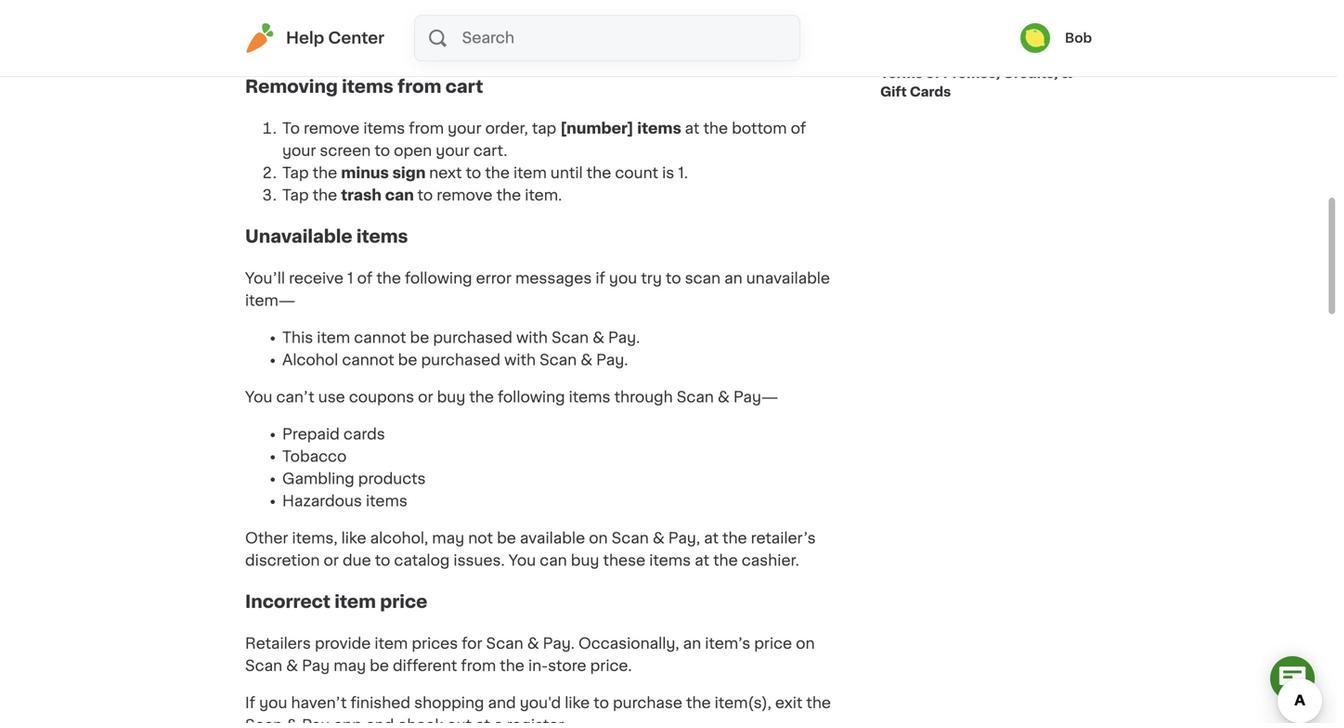 Task type: describe. For each thing, give the bounding box(es) containing it.
0 vertical spatial pay.
[[608, 331, 640, 345]]

item—
[[245, 293, 296, 308]]

alcohol
[[282, 353, 338, 368]]

terms of promos, credits, & gift cards
[[880, 67, 1072, 98]]

& up you can't use coupons or buy the following items through scan & pay—
[[581, 353, 593, 368]]

you'll
[[245, 271, 285, 286]]

the down this item cannot be purchased with scan & pay. alcohol cannot be purchased with scan & pay. on the left
[[469, 390, 494, 405]]

out
[[447, 718, 472, 723]]

scan inside if you haven't finished shopping and you'd like to purchase the item(s), exit the scan & pay app and check out at a register.
[[245, 718, 282, 723]]

remove inside the tap the minus sign next to the item until the count is 1. tap the trash can to remove the item.
[[437, 188, 493, 203]]

may inside other items, like alcohol, may not be available on scan & pay, at the retailer's discretion or due to catalog issues. you can buy these items at the cashier.
[[432, 531, 464, 546]]

count
[[615, 166, 658, 181]]

exit
[[775, 696, 803, 711]]

unavailable
[[245, 228, 352, 245]]

an inside you'll receive 1 of the following error messages if you try to scan an unavailable item—
[[724, 271, 743, 286]]

to inside to add the item(s) to your cart, scan the barcode with your phone's camera.
[[421, 16, 437, 31]]

items up open
[[363, 121, 405, 136]]

price.
[[590, 659, 632, 674]]

coupons
[[349, 390, 414, 405]]

phone's
[[723, 16, 782, 31]]

is
[[662, 166, 674, 181]]

0 vertical spatial remove
[[304, 121, 360, 136]]

1 vertical spatial from
[[409, 121, 444, 136]]

item inside retailers provide item prices for scan & pay. occasionally, an item's price on scan & pay may be different from the in-store price.
[[375, 637, 408, 651]]

the left item.
[[496, 188, 521, 203]]

available
[[520, 531, 585, 546]]

to inside other items, like alcohol, may not be available on scan & pay, at the retailer's discretion or due to catalog issues. you can buy these items at the cashier.
[[375, 553, 390, 568]]

items inside other items, like alcohol, may not be available on scan & pay, at the retailer's discretion or due to catalog issues. you can buy these items at the cashier.
[[649, 553, 691, 568]]

add
[[304, 16, 332, 31]]

be inside other items, like alcohol, may not be available on scan & pay, at the retailer's discretion or due to catalog issues. you can buy these items at the cashier.
[[497, 531, 516, 546]]

tap
[[532, 121, 556, 136]]

of for you'll receive 1 of the following error messages if you try to scan an unavailable item—
[[357, 271, 373, 286]]

catalog
[[394, 553, 450, 568]]

minus
[[341, 166, 389, 181]]

at the bottom of your screen to open your cart.
[[282, 121, 806, 158]]

be inside retailers provide item prices for scan & pay. occasionally, an item's price on scan & pay may be different from the in-store price.
[[370, 659, 389, 674]]

removing
[[245, 78, 338, 95]]

register.
[[507, 718, 567, 723]]

if
[[596, 271, 605, 286]]

if
[[245, 696, 255, 711]]

you can't use coupons or buy the following items through scan & pay—
[[245, 390, 778, 405]]

1 horizontal spatial and
[[488, 696, 516, 711]]

trash
[[341, 188, 382, 203]]

finished
[[351, 696, 410, 711]]

purchase
[[613, 696, 682, 711]]

try
[[641, 271, 662, 286]]

promos,
[[943, 67, 1000, 80]]

for
[[462, 637, 482, 651]]

1.
[[678, 166, 688, 181]]

& down if
[[593, 331, 604, 345]]

at right 'pay,'
[[704, 531, 719, 546]]

store
[[548, 659, 586, 674]]

[number]
[[560, 121, 634, 136]]

to remove items from your order, tap [number] items
[[282, 121, 685, 136]]

price inside retailers provide item prices for scan & pay. occasionally, an item's price on scan & pay may be different from the in-store price.
[[754, 637, 792, 651]]

1 vertical spatial cannot
[[342, 353, 394, 368]]

products
[[358, 472, 426, 487]]

you'd
[[520, 696, 561, 711]]

the right until
[[587, 166, 611, 181]]

at down 'pay,'
[[695, 553, 709, 568]]

instacart
[[880, 33, 943, 46]]

the right add
[[336, 16, 361, 31]]

scan right for
[[486, 637, 523, 651]]

your up cart. at top left
[[448, 121, 481, 136]]

terms
[[880, 67, 923, 80]]

open
[[394, 143, 432, 158]]

item.
[[525, 188, 562, 203]]

bob link
[[1020, 23, 1092, 53]]

following inside you'll receive 1 of the following error messages if you try to scan an unavailable item—
[[405, 271, 472, 286]]

your up next
[[436, 143, 470, 158]]

like inside other items, like alcohol, may not be available on scan & pay, at the retailer's discretion or due to catalog issues. you can buy these items at the cashier.
[[341, 531, 366, 546]]

can't
[[276, 390, 314, 405]]

gambling
[[282, 472, 354, 487]]

a
[[494, 718, 503, 723]]

item inside the tap the minus sign next to the item until the count is 1. tap the trash can to remove the item.
[[513, 166, 547, 181]]

you'll receive 1 of the following error messages if you try to scan an unavailable item—
[[245, 271, 830, 308]]

0 horizontal spatial and
[[366, 718, 394, 723]]

this item cannot be purchased with scan & pay. alcohol cannot be purchased with scan & pay.
[[282, 331, 640, 368]]

& inside terms of promos, credits, & gift cards
[[1061, 67, 1072, 80]]

help
[[286, 30, 324, 46]]

different
[[393, 659, 457, 674]]

check
[[398, 718, 443, 723]]

next
[[429, 166, 462, 181]]

to for to add the item(s) to your cart, scan the barcode with your phone's camera.
[[282, 16, 300, 31]]

the inside at the bottom of your screen to open your cart.
[[703, 121, 728, 136]]

like inside if you haven't finished shopping and you'd like to purchase the item(s), exit the scan & pay app and check out at a register.
[[565, 696, 590, 711]]

an inside retailers provide item prices for scan & pay. occasionally, an item's price on scan & pay may be different from the in-store price.
[[683, 637, 701, 651]]

0 horizontal spatial you
[[245, 390, 272, 405]]

on inside retailers provide item prices for scan & pay. occasionally, an item's price on scan & pay may be different from the in-store price.
[[796, 637, 815, 651]]

error
[[476, 271, 512, 286]]

the left barcode
[[555, 16, 580, 31]]

buy inside other items, like alcohol, may not be available on scan & pay, at the retailer's discretion or due to catalog issues. you can buy these items at the cashier.
[[571, 553, 599, 568]]

from inside retailers provide item prices for scan & pay. occasionally, an item's price on scan & pay may be different from the in-store price.
[[461, 659, 496, 674]]

2 tap from the top
[[282, 188, 309, 203]]

item(s),
[[715, 696, 771, 711]]

scan inside other items, like alcohol, may not be available on scan & pay, at the retailer's discretion or due to catalog issues. you can buy these items at the cashier.
[[612, 531, 649, 546]]

shopping
[[414, 696, 484, 711]]

use
[[318, 390, 345, 405]]

discretion
[[245, 553, 320, 568]]

scan down retailers
[[245, 659, 282, 674]]

1 tap from the top
[[282, 166, 309, 181]]

sweepstakes
[[946, 33, 1037, 46]]

the left item(s),
[[686, 696, 711, 711]]

items down 'center'
[[342, 78, 393, 95]]

0 vertical spatial from
[[397, 78, 441, 95]]

user avatar image
[[1020, 23, 1050, 53]]

to inside if you haven't finished shopping and you'd like to purchase the item(s), exit the scan & pay app and check out at a register.
[[594, 696, 609, 711]]

0 vertical spatial price
[[380, 594, 427, 611]]

cards
[[344, 427, 385, 442]]

app
[[334, 718, 362, 723]]

rules
[[1040, 33, 1079, 46]]

center
[[328, 30, 384, 46]]

to for to remove items from your order, tap [number] items
[[282, 121, 300, 136]]

to inside at the bottom of your screen to open your cart.
[[375, 143, 390, 158]]

sign
[[392, 166, 426, 181]]

Search search field
[[460, 16, 800, 60]]

the inside retailers provide item prices for scan & pay. occasionally, an item's price on scan & pay may be different from the in-store price.
[[500, 659, 525, 674]]

the left trash
[[313, 188, 337, 203]]

alcohol,
[[370, 531, 428, 546]]

hazardous
[[282, 494, 362, 509]]

to inside you'll receive 1 of the following error messages if you try to scan an unavailable item—
[[666, 271, 681, 286]]

messages
[[515, 271, 592, 286]]

& left pay—
[[718, 390, 730, 405]]

the up cashier.
[[722, 531, 747, 546]]

cashier.
[[742, 553, 799, 568]]

pay,
[[668, 531, 700, 546]]

your left cart,
[[441, 16, 474, 31]]

the right exit
[[806, 696, 831, 711]]

the inside you'll receive 1 of the following error messages if you try to scan an unavailable item—
[[376, 271, 401, 286]]

retailers
[[245, 637, 311, 651]]

occasionally,
[[578, 637, 679, 651]]



Task type: vqa. For each thing, say whether or not it's contained in the screenshot.
receive
yes



Task type: locate. For each thing, give the bounding box(es) containing it.
remove
[[304, 121, 360, 136], [437, 188, 493, 203]]

2 horizontal spatial of
[[926, 67, 940, 80]]

of up cards
[[926, 67, 940, 80]]

1 pay from the top
[[302, 659, 330, 674]]

to down sign
[[417, 188, 433, 203]]

items inside prepaid cards tobacco gambling products hazardous items
[[366, 494, 407, 509]]

purchased up you can't use coupons or buy the following items through scan & pay—
[[421, 353, 501, 368]]

remove down next
[[437, 188, 493, 203]]

scan up you can't use coupons or buy the following items through scan & pay—
[[540, 353, 577, 368]]

2 to from the top
[[282, 121, 300, 136]]

can down the available
[[540, 553, 567, 568]]

1 vertical spatial purchased
[[421, 353, 501, 368]]

0 vertical spatial and
[[488, 696, 516, 711]]

0 vertical spatial scan
[[516, 16, 552, 31]]

buy
[[437, 390, 465, 405], [571, 553, 599, 568]]

the right 1
[[376, 271, 401, 286]]

on
[[589, 531, 608, 546], [796, 637, 815, 651]]

scan right try
[[685, 271, 721, 286]]

0 vertical spatial with
[[650, 16, 681, 31]]

1 vertical spatial with
[[516, 331, 548, 345]]

you down the available
[[509, 553, 536, 568]]

gift
[[880, 85, 907, 98]]

0 horizontal spatial scan
[[516, 16, 552, 31]]

1 vertical spatial an
[[683, 637, 701, 651]]

0 vertical spatial may
[[432, 531, 464, 546]]

items down products
[[366, 494, 407, 509]]

to right 'due'
[[375, 553, 390, 568]]

cart,
[[478, 16, 512, 31]]

1 vertical spatial and
[[366, 718, 394, 723]]

0 horizontal spatial or
[[324, 553, 339, 568]]

1 vertical spatial like
[[565, 696, 590, 711]]

may
[[432, 531, 464, 546], [334, 659, 366, 674]]

0 vertical spatial or
[[418, 390, 433, 405]]

1 vertical spatial you
[[259, 696, 287, 711]]

scan down if
[[245, 718, 282, 723]]

the left in-
[[500, 659, 525, 674]]

item down 'due'
[[335, 594, 376, 611]]

items up the is
[[637, 121, 681, 136]]

1 vertical spatial remove
[[437, 188, 493, 203]]

like
[[341, 531, 366, 546], [565, 696, 590, 711]]

to down price.
[[594, 696, 609, 711]]

purchased down error
[[433, 331, 512, 345]]

1 horizontal spatial like
[[565, 696, 590, 711]]

item inside this item cannot be purchased with scan & pay. alcohol cannot be purchased with scan & pay.
[[317, 331, 350, 345]]

of for at the bottom of your screen to open your cart.
[[791, 121, 806, 136]]

2 vertical spatial of
[[357, 271, 373, 286]]

through
[[614, 390, 673, 405]]

pay. inside retailers provide item prices for scan & pay. occasionally, an item's price on scan & pay may be different from the in-store price.
[[543, 637, 575, 651]]

0 horizontal spatial on
[[589, 531, 608, 546]]

to right try
[[666, 271, 681, 286]]

removing items from cart
[[245, 78, 483, 95]]

screen
[[320, 143, 371, 158]]

an left the unavailable
[[724, 271, 743, 286]]

1 to from the top
[[282, 16, 300, 31]]

& down retailers
[[286, 659, 298, 674]]

your left phone's
[[685, 16, 719, 31]]

or inside other items, like alcohol, may not be available on scan & pay, at the retailer's discretion or due to catalog issues. you can buy these items at the cashier.
[[324, 553, 339, 568]]

cart.
[[473, 143, 507, 158]]

with down you'll receive 1 of the following error messages if you try to scan an unavailable item—
[[516, 331, 548, 345]]

if you haven't finished shopping and you'd like to purchase the item(s), exit the scan & pay app and check out at a register.
[[245, 696, 831, 723]]

the down cart. at top left
[[485, 166, 510, 181]]

be
[[410, 331, 429, 345], [398, 353, 417, 368], [497, 531, 516, 546], [370, 659, 389, 674]]

0 horizontal spatial price
[[380, 594, 427, 611]]

like up 'due'
[[341, 531, 366, 546]]

remove up "screen"
[[304, 121, 360, 136]]

1 vertical spatial or
[[324, 553, 339, 568]]

at up 1.
[[685, 121, 700, 136]]

1 horizontal spatial remove
[[437, 188, 493, 203]]

following down this item cannot be purchased with scan & pay. alcohol cannot be purchased with scan & pay. on the left
[[498, 390, 565, 405]]

1 vertical spatial pay
[[302, 718, 330, 723]]

1 vertical spatial following
[[498, 390, 565, 405]]

to up minus
[[375, 143, 390, 158]]

pay inside retailers provide item prices for scan & pay. occasionally, an item's price on scan & pay may be different from the in-store price.
[[302, 659, 330, 674]]

0 horizontal spatial you
[[259, 696, 287, 711]]

on inside other items, like alcohol, may not be available on scan & pay, at the retailer's discretion or due to catalog issues. you can buy these items at the cashier.
[[589, 531, 608, 546]]

0 vertical spatial purchased
[[433, 331, 512, 345]]

pay—
[[733, 390, 778, 405]]

items
[[342, 78, 393, 95], [363, 121, 405, 136], [637, 121, 681, 136], [356, 228, 408, 245], [569, 390, 611, 405], [366, 494, 407, 509], [649, 553, 691, 568]]

at
[[685, 121, 700, 136], [704, 531, 719, 546], [695, 553, 709, 568], [476, 718, 490, 723]]

1 vertical spatial buy
[[571, 553, 599, 568]]

0 vertical spatial on
[[589, 531, 608, 546]]

unavailable items
[[245, 228, 408, 245]]

1
[[347, 271, 353, 286]]

and up a
[[488, 696, 516, 711]]

& inside other items, like alcohol, may not be available on scan & pay, at the retailer's discretion or due to catalog issues. you can buy these items at the cashier.
[[653, 531, 665, 546]]

scan inside you'll receive 1 of the following error messages if you try to scan an unavailable item—
[[685, 271, 721, 286]]

scan up these
[[612, 531, 649, 546]]

the down "screen"
[[313, 166, 337, 181]]

0 vertical spatial pay
[[302, 659, 330, 674]]

1 vertical spatial on
[[796, 637, 815, 651]]

& down rules
[[1061, 67, 1072, 80]]

prepaid cards tobacco gambling products hazardous items
[[282, 427, 426, 509]]

price right item's on the bottom
[[754, 637, 792, 651]]

& inside if you haven't finished shopping and you'd like to purchase the item(s), exit the scan & pay app and check out at a register.
[[286, 718, 298, 723]]

on up these
[[589, 531, 608, 546]]

0 horizontal spatial of
[[357, 271, 373, 286]]

items down trash
[[356, 228, 408, 245]]

your left "screen"
[[282, 143, 316, 158]]

to
[[421, 16, 437, 31], [375, 143, 390, 158], [466, 166, 481, 181], [417, 188, 433, 203], [666, 271, 681, 286], [375, 553, 390, 568], [594, 696, 609, 711]]

the left bottom
[[703, 121, 728, 136]]

may down provide
[[334, 659, 366, 674]]

buy left these
[[571, 553, 599, 568]]

may inside retailers provide item prices for scan & pay. occasionally, an item's price on scan & pay may be different from the in-store price.
[[334, 659, 366, 674]]

scan right through on the bottom of the page
[[677, 390, 714, 405]]

0 horizontal spatial an
[[683, 637, 701, 651]]

of right bottom
[[791, 121, 806, 136]]

2 vertical spatial pay.
[[543, 637, 575, 651]]

0 vertical spatial an
[[724, 271, 743, 286]]

you inside you'll receive 1 of the following error messages if you try to scan an unavailable item—
[[609, 271, 637, 286]]

cart
[[445, 78, 483, 95]]

price
[[380, 594, 427, 611], [754, 637, 792, 651]]

bob
[[1065, 32, 1092, 45]]

items left through on the bottom of the page
[[569, 390, 611, 405]]

pay
[[302, 659, 330, 674], [302, 718, 330, 723]]

can down sign
[[385, 188, 414, 203]]

may left not
[[432, 531, 464, 546]]

item(s)
[[365, 16, 417, 31]]

buy down this item cannot be purchased with scan & pay. alcohol cannot be purchased with scan & pay. on the left
[[437, 390, 465, 405]]

instacart sweepstakes rules
[[880, 33, 1079, 46]]

to left add
[[282, 16, 300, 31]]

other
[[245, 531, 288, 546]]

prices
[[412, 637, 458, 651]]

due
[[343, 553, 371, 568]]

pay inside if you haven't finished shopping and you'd like to purchase the item(s), exit the scan & pay app and check out at a register.
[[302, 718, 330, 723]]

you inside other items, like alcohol, may not be available on scan & pay, at the retailer's discretion or due to catalog issues. you can buy these items at the cashier.
[[509, 553, 536, 568]]

0 vertical spatial you
[[245, 390, 272, 405]]

& left 'pay,'
[[653, 531, 665, 546]]

& up in-
[[527, 637, 539, 651]]

until
[[551, 166, 583, 181]]

can inside the tap the minus sign next to the item until the count is 1. tap the trash can to remove the item.
[[385, 188, 414, 203]]

from up open
[[409, 121, 444, 136]]

provide
[[315, 637, 371, 651]]

0 vertical spatial like
[[341, 531, 366, 546]]

1 horizontal spatial on
[[796, 637, 815, 651]]

pay down haven't on the bottom
[[302, 718, 330, 723]]

1 vertical spatial you
[[509, 553, 536, 568]]

0 vertical spatial following
[[405, 271, 472, 286]]

terms of promos, credits, & gift cards link
[[880, 57, 1092, 109]]

1 horizontal spatial may
[[432, 531, 464, 546]]

0 vertical spatial tap
[[282, 166, 309, 181]]

with right barcode
[[650, 16, 681, 31]]

or left 'due'
[[324, 553, 339, 568]]

2 pay from the top
[[302, 718, 330, 723]]

item up alcohol
[[317, 331, 350, 345]]

help center link
[[245, 23, 384, 53]]

to inside to add the item(s) to your cart, scan the barcode with your phone's camera.
[[282, 16, 300, 31]]

& down haven't on the bottom
[[286, 718, 298, 723]]

you left can't
[[245, 390, 272, 405]]

1 vertical spatial scan
[[685, 271, 721, 286]]

item
[[513, 166, 547, 181], [317, 331, 350, 345], [335, 594, 376, 611], [375, 637, 408, 651]]

0 horizontal spatial following
[[405, 271, 472, 286]]

retailer's
[[751, 531, 816, 546]]

1 vertical spatial may
[[334, 659, 366, 674]]

from down for
[[461, 659, 496, 674]]

0 horizontal spatial buy
[[437, 390, 465, 405]]

the
[[336, 16, 361, 31], [555, 16, 580, 31], [703, 121, 728, 136], [313, 166, 337, 181], [485, 166, 510, 181], [587, 166, 611, 181], [313, 188, 337, 203], [496, 188, 521, 203], [376, 271, 401, 286], [469, 390, 494, 405], [722, 531, 747, 546], [713, 553, 738, 568], [500, 659, 525, 674], [686, 696, 711, 711], [806, 696, 831, 711]]

you
[[245, 390, 272, 405], [509, 553, 536, 568]]

retailers provide item prices for scan & pay. occasionally, an item's price on scan & pay may be different from the in-store price.
[[245, 637, 815, 674]]

not
[[468, 531, 493, 546]]

order,
[[485, 121, 528, 136]]

price down catalog
[[380, 594, 427, 611]]

of inside at the bottom of your screen to open your cart.
[[791, 121, 806, 136]]

instacart image
[[245, 23, 275, 53]]

of right 1
[[357, 271, 373, 286]]

0 horizontal spatial remove
[[304, 121, 360, 136]]

1 vertical spatial pay.
[[596, 353, 628, 368]]

scan
[[516, 16, 552, 31], [685, 271, 721, 286]]

cards
[[910, 85, 951, 98]]

1 horizontal spatial you
[[609, 271, 637, 286]]

of inside you'll receive 1 of the following error messages if you try to scan an unavailable item—
[[357, 271, 373, 286]]

tap
[[282, 166, 309, 181], [282, 188, 309, 203]]

barcode
[[584, 16, 646, 31]]

2 vertical spatial from
[[461, 659, 496, 674]]

item up different
[[375, 637, 408, 651]]

instacart sweepstakes rules link
[[880, 23, 1079, 57]]

from left cart
[[397, 78, 441, 95]]

receive
[[289, 271, 343, 286]]

of inside terms of promos, credits, & gift cards
[[926, 67, 940, 80]]

0 vertical spatial of
[[926, 67, 940, 80]]

scan right cart,
[[516, 16, 552, 31]]

scan inside to add the item(s) to your cart, scan the barcode with your phone's camera.
[[516, 16, 552, 31]]

2 vertical spatial with
[[504, 353, 536, 368]]

these
[[603, 553, 645, 568]]

to right next
[[466, 166, 481, 181]]

items down 'pay,'
[[649, 553, 691, 568]]

1 vertical spatial of
[[791, 121, 806, 136]]

1 vertical spatial price
[[754, 637, 792, 651]]

1 horizontal spatial following
[[498, 390, 565, 405]]

1 horizontal spatial buy
[[571, 553, 599, 568]]

can inside other items, like alcohol, may not be available on scan & pay, at the retailer's discretion or due to catalog issues. you can buy these items at the cashier.
[[540, 553, 567, 568]]

your
[[441, 16, 474, 31], [685, 16, 719, 31], [448, 121, 481, 136], [282, 143, 316, 158], [436, 143, 470, 158]]

0 vertical spatial to
[[282, 16, 300, 31]]

1 horizontal spatial an
[[724, 271, 743, 286]]

0 horizontal spatial like
[[341, 531, 366, 546]]

incorrect
[[245, 594, 331, 611]]

0 horizontal spatial can
[[385, 188, 414, 203]]

item up item.
[[513, 166, 547, 181]]

1 horizontal spatial or
[[418, 390, 433, 405]]

this
[[282, 331, 313, 345]]

0 vertical spatial can
[[385, 188, 414, 203]]

1 vertical spatial can
[[540, 553, 567, 568]]

or right coupons
[[418, 390, 433, 405]]

the left cashier.
[[713, 553, 738, 568]]

1 horizontal spatial scan
[[685, 271, 721, 286]]

1 horizontal spatial price
[[754, 637, 792, 651]]

tobacco
[[282, 449, 347, 464]]

bottom
[[732, 121, 787, 136]]

prepaid
[[282, 427, 340, 442]]

at inside if you haven't finished shopping and you'd like to purchase the item(s), exit the scan & pay app and check out at a register.
[[476, 718, 490, 723]]

1 vertical spatial to
[[282, 121, 300, 136]]

you
[[609, 271, 637, 286], [259, 696, 287, 711]]

unavailable
[[746, 271, 830, 286]]

credits,
[[1003, 67, 1058, 80]]

at left a
[[476, 718, 490, 723]]

items,
[[292, 531, 338, 546]]

following left error
[[405, 271, 472, 286]]

scan
[[552, 331, 589, 345], [540, 353, 577, 368], [677, 390, 714, 405], [612, 531, 649, 546], [486, 637, 523, 651], [245, 659, 282, 674], [245, 718, 282, 723]]

with inside to add the item(s) to your cart, scan the barcode with your phone's camera.
[[650, 16, 681, 31]]

to add the item(s) to your cart, scan the barcode with your phone's camera.
[[282, 16, 782, 53]]

at inside at the bottom of your screen to open your cart.
[[685, 121, 700, 136]]

you inside if you haven't finished shopping and you'd like to purchase the item(s), exit the scan & pay app and check out at a register.
[[259, 696, 287, 711]]

haven't
[[291, 696, 347, 711]]

in-
[[528, 659, 548, 674]]

0 vertical spatial you
[[609, 271, 637, 286]]

0 vertical spatial buy
[[437, 390, 465, 405]]

to right item(s)
[[421, 16, 437, 31]]

to down removing
[[282, 121, 300, 136]]

with up you can't use coupons or buy the following items through scan & pay—
[[504, 353, 536, 368]]

0 horizontal spatial may
[[334, 659, 366, 674]]

other items, like alcohol, may not be available on scan & pay, at the retailer's discretion or due to catalog issues. you can buy these items at the cashier.
[[245, 531, 816, 568]]

1 horizontal spatial you
[[509, 553, 536, 568]]

0 vertical spatial cannot
[[354, 331, 406, 345]]

scan down you'll receive 1 of the following error messages if you try to scan an unavailable item—
[[552, 331, 589, 345]]

1 horizontal spatial can
[[540, 553, 567, 568]]

like right the you'd
[[565, 696, 590, 711]]

1 vertical spatial tap
[[282, 188, 309, 203]]

pay down provide
[[302, 659, 330, 674]]

on up exit
[[796, 637, 815, 651]]

an left item's on the bottom
[[683, 637, 701, 651]]

and down finished
[[366, 718, 394, 723]]

1 horizontal spatial of
[[791, 121, 806, 136]]



